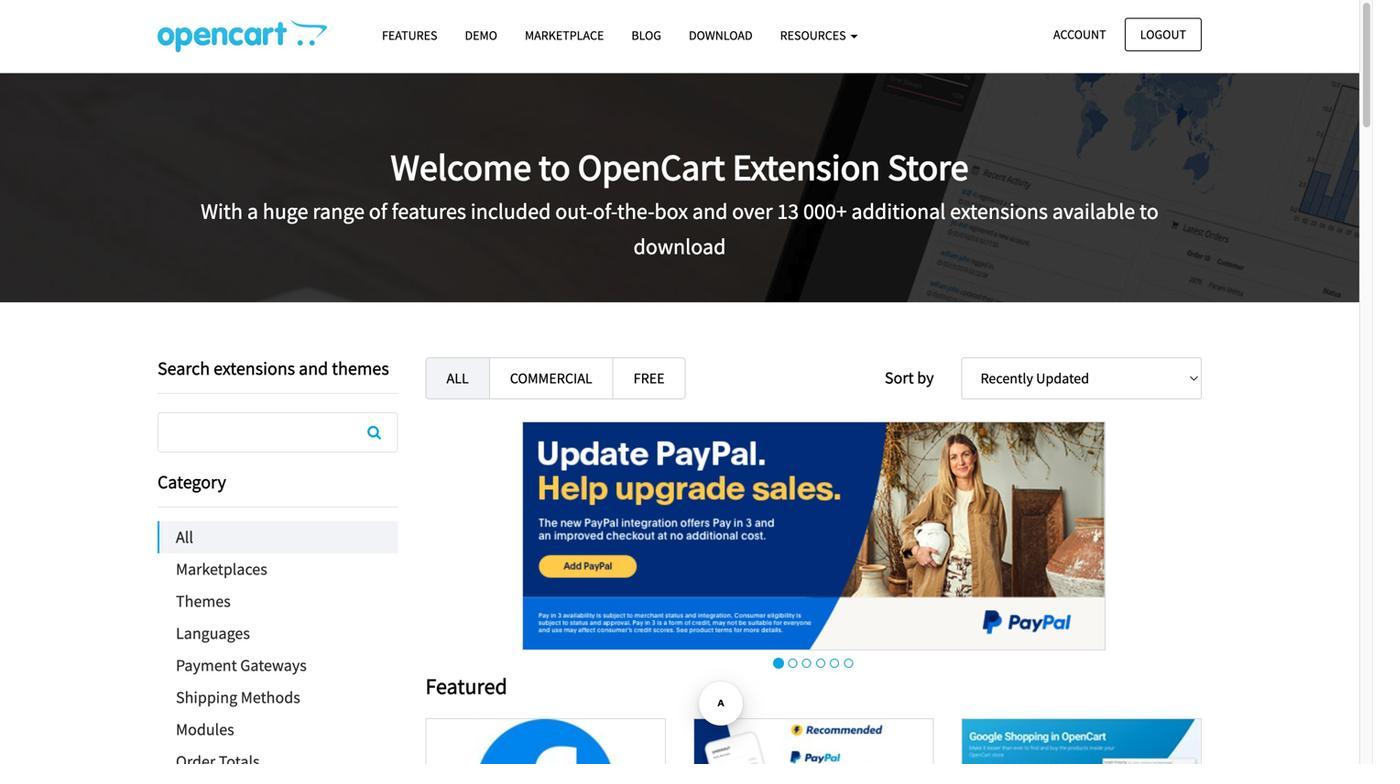 Task type: describe. For each thing, give the bounding box(es) containing it.
resources
[[780, 27, 849, 44]]

features
[[392, 198, 466, 225]]

account
[[1054, 26, 1106, 43]]

opencart
[[578, 144, 725, 190]]

commercial link
[[489, 357, 613, 399]]

resources link
[[766, 19, 872, 51]]

of
[[369, 198, 387, 225]]

category
[[158, 470, 226, 493]]

modules
[[176, 719, 234, 740]]

all link for commercial
[[426, 357, 490, 399]]

download
[[634, 233, 726, 260]]

box
[[655, 198, 688, 225]]

huge
[[263, 198, 308, 225]]

languages link
[[158, 617, 398, 650]]

paypal payment gateway image
[[522, 421, 1106, 650]]

over
[[732, 198, 773, 225]]

included
[[471, 198, 551, 225]]

search extensions and themes
[[158, 357, 389, 380]]

13
[[777, 198, 799, 225]]

marketplaces
[[176, 559, 267, 579]]

by
[[917, 367, 934, 388]]

all for commercial
[[447, 369, 469, 388]]

features link
[[368, 19, 451, 51]]

blog
[[632, 27, 661, 44]]

shipping methods
[[176, 687, 300, 708]]

of-
[[593, 198, 617, 225]]

shipping
[[176, 687, 237, 708]]

welcome
[[391, 144, 531, 190]]

download
[[689, 27, 753, 44]]

free link
[[613, 357, 686, 399]]

0 horizontal spatial and
[[299, 357, 328, 380]]

welcome to opencart extension store with a huge range of features included out-of-the-box and over 13 000+ additional extensions available to download
[[201, 144, 1159, 260]]

blog link
[[618, 19, 675, 51]]

search
[[158, 357, 210, 380]]

all for marketplaces
[[176, 527, 193, 547]]

modules link
[[158, 714, 398, 746]]

sort
[[885, 367, 914, 388]]

1 horizontal spatial to
[[1140, 198, 1159, 225]]

range
[[313, 198, 365, 225]]

logout
[[1140, 26, 1186, 43]]



Task type: vqa. For each thing, say whether or not it's contained in the screenshot.
Noda Image
no



Task type: locate. For each thing, give the bounding box(es) containing it.
payment gateways link
[[158, 650, 398, 682]]

all link for marketplaces
[[159, 521, 398, 553]]

google shopping for opencart image
[[963, 719, 1201, 764]]

themes link
[[158, 585, 398, 617]]

1 horizontal spatial extensions
[[950, 198, 1048, 225]]

shipping methods link
[[158, 682, 398, 714]]

to up out-
[[539, 144, 570, 190]]

0 horizontal spatial all
[[176, 527, 193, 547]]

extension
[[732, 144, 881, 190]]

opencart extensions image
[[158, 19, 327, 52]]

sort by
[[885, 367, 934, 388]]

download link
[[675, 19, 766, 51]]

000+
[[803, 198, 847, 225]]

marketplace link
[[511, 19, 618, 51]]

0 vertical spatial and
[[692, 198, 728, 225]]

available
[[1053, 198, 1135, 225]]

out-
[[555, 198, 593, 225]]

store
[[888, 144, 969, 190]]

payment
[[176, 655, 237, 676]]

1 vertical spatial all link
[[159, 521, 398, 553]]

account link
[[1038, 18, 1122, 51]]

additional
[[851, 198, 946, 225]]

demo link
[[451, 19, 511, 51]]

and inside welcome to opencart extension store with a huge range of features included out-of-the-box and over 13 000+ additional extensions available to download
[[692, 198, 728, 225]]

0 horizontal spatial to
[[539, 144, 570, 190]]

gateways
[[240, 655, 307, 676]]

free
[[634, 369, 665, 388]]

extensions down 'store'
[[950, 198, 1048, 225]]

1 vertical spatial all
[[176, 527, 193, 547]]

0 vertical spatial all
[[447, 369, 469, 388]]

featured
[[426, 672, 507, 700]]

1 horizontal spatial and
[[692, 198, 728, 225]]

facebook for opencart image
[[427, 719, 665, 764]]

languages
[[176, 623, 250, 644]]

features
[[382, 27, 437, 44]]

paypal checkout integration image
[[695, 719, 933, 764]]

1 horizontal spatial all
[[447, 369, 469, 388]]

and right box on the top of page
[[692, 198, 728, 225]]

marketplace
[[525, 27, 604, 44]]

0 vertical spatial all link
[[426, 357, 490, 399]]

to right 'available'
[[1140, 198, 1159, 225]]

and
[[692, 198, 728, 225], [299, 357, 328, 380]]

None text field
[[158, 413, 397, 452]]

1 vertical spatial to
[[1140, 198, 1159, 225]]

extensions
[[950, 198, 1048, 225], [214, 357, 295, 380]]

extensions inside welcome to opencart extension store with a huge range of features included out-of-the-box and over 13 000+ additional extensions available to download
[[950, 198, 1048, 225]]

all
[[447, 369, 469, 388], [176, 527, 193, 547]]

marketplaces link
[[158, 553, 398, 585]]

demo
[[465, 27, 497, 44]]

0 horizontal spatial all link
[[159, 521, 398, 553]]

themes
[[176, 591, 231, 611]]

the-
[[617, 198, 655, 225]]

and left themes
[[299, 357, 328, 380]]

a
[[247, 198, 258, 225]]

logout link
[[1125, 18, 1202, 51]]

commercial
[[510, 369, 592, 388]]

search image
[[367, 425, 381, 440]]

0 vertical spatial to
[[539, 144, 570, 190]]

methods
[[241, 687, 300, 708]]

all link
[[426, 357, 490, 399], [159, 521, 398, 553]]

to
[[539, 144, 570, 190], [1140, 198, 1159, 225]]

1 vertical spatial extensions
[[214, 357, 295, 380]]

0 vertical spatial extensions
[[950, 198, 1048, 225]]

1 horizontal spatial all link
[[426, 357, 490, 399]]

extensions right search
[[214, 357, 295, 380]]

0 horizontal spatial extensions
[[214, 357, 295, 380]]

1 vertical spatial and
[[299, 357, 328, 380]]

payment gateways
[[176, 655, 307, 676]]

themes
[[332, 357, 389, 380]]

with
[[201, 198, 243, 225]]



